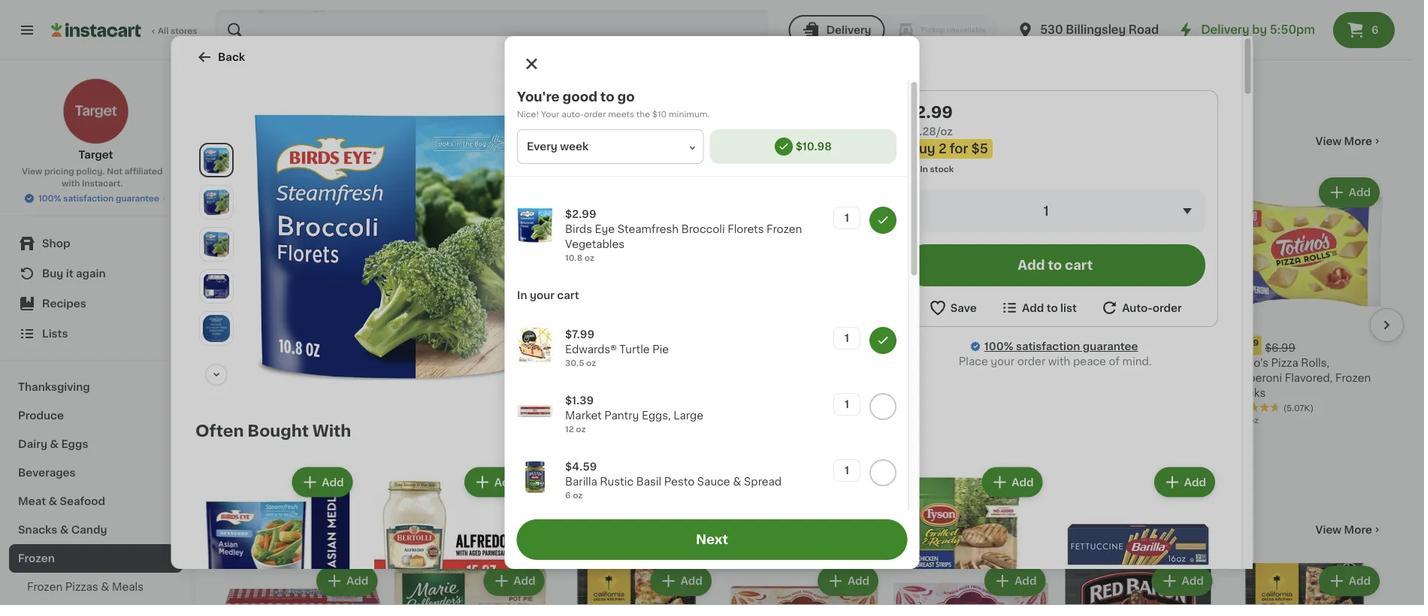Task type: describe. For each thing, give the bounding box(es) containing it.
0 horizontal spatial meals
[[112, 582, 144, 592]]

99 for digiorno original rising crust pepperoni
[[1082, 338, 1093, 346]]

see for birds eye steamfresh edamame in the pod frozen vegetables
[[422, 470, 443, 480]]

$ 2 99 for birds eye steamfresh edamame in the pod frozen vegetables
[[396, 337, 424, 353]]

it
[[66, 268, 73, 279]]

rustic
[[600, 477, 633, 487]]

instacart.
[[82, 179, 123, 188]]

pricing
[[44, 167, 74, 176]]

pepperoni inside 5 79 $6.99 totino's pizza rolls, pepperoni flavored, frozen snacks
[[1228, 372, 1282, 383]]

$ 5 69
[[897, 337, 926, 353]]

1 for barilla rustic basil pesto sauce & spread
[[844, 465, 849, 476]]

stores
[[171, 27, 197, 35]]

$7.99 edwards® turtle pie 30.5 oz
[[565, 329, 669, 367]]

instacart logo image
[[51, 21, 141, 39]]

0 vertical spatial meals
[[359, 522, 409, 538]]

$ for totino's pizza rolls, cheese flavored, frozen snacks
[[563, 338, 568, 346]]

1 button for birds eye steamfresh broccoli florets frozen vegetables
[[833, 207, 860, 229]]

buy for birds eye steamfresh broccoli florets frozen vegetables
[[230, 359, 247, 367]]

now
[[293, 133, 331, 149]]

directions
[[548, 351, 605, 361]]

$ for deep indian kitchen chicken tikka masala, medium spice
[[897, 338, 902, 346]]

eligible for broccoli
[[278, 452, 318, 462]]

target
[[78, 150, 113, 160]]

birds eye steamfresh broccoli florets frozen vegetables shop all birds eye
[[548, 91, 863, 139]]

add to list
[[1022, 303, 1077, 313]]

oz right often
[[245, 431, 255, 439]]

road
[[1129, 24, 1159, 35]]

pizza inside the totino's pizza rolls, cheese flavored, frozen snacks
[[603, 357, 630, 368]]

(5.07k)
[[1284, 404, 1314, 412]]

for for birds eye steamfresh broccoli florets frozen vegetables
[[256, 359, 268, 367]]

cheese inside bagel bites cheese & pepperoni mini pizza bagel frozen food snacks
[[789, 372, 830, 383]]

produce link
[[9, 401, 183, 430]]

0 horizontal spatial bagel
[[727, 372, 757, 383]]

vegetables inside "$2.99 birds eye steamfresh broccoli florets frozen vegetables 10.8 oz"
[[565, 239, 624, 250]]

the inside you're good to go nice! your auto-order meets the $10 minimum.
[[636, 110, 650, 118]]

eggs,
[[641, 410, 671, 421]]

see eligible items for crust
[[1090, 455, 1186, 465]]

order inside you're good to go nice! your auto-order meets the $10 minimum.
[[584, 110, 606, 118]]

all stores link
[[51, 9, 198, 51]]

$2.99 birds eye steamfresh broccoli florets frozen vegetables 10.8 oz
[[565, 209, 802, 262]]

items for bagel bites cheese & pepperoni mini pizza bagel frozen food snacks
[[822, 470, 852, 480]]

& inside dairy & eggs link
[[50, 439, 59, 449]]

100% satisfaction guarantee link
[[984, 339, 1138, 354]]

oz inside $7.99 edwards® turtle pie 30.5 oz
[[586, 359, 596, 367]]

1 vertical spatial with
[[1048, 356, 1070, 367]]

masala,
[[923, 387, 964, 398]]

edwards® turtle pie image
[[517, 327, 553, 363]]

view more link for on sale now
[[1316, 134, 1383, 149]]

sugar
[[573, 162, 605, 173]]

seafood
[[60, 496, 105, 507]]

1 button for market pantry eggs, large
[[833, 393, 860, 416]]

the inside birds eye steamfresh edamame in the pod frozen vegetables
[[460, 387, 478, 398]]

1 vertical spatial frozen pizzas & meals link
[[9, 573, 183, 601]]

see eligible items button for broccoli
[[225, 444, 381, 470]]

1 for birds eye steamfresh broccoli florets frozen vegetables
[[844, 213, 849, 223]]

eligible for &
[[780, 470, 819, 480]]

mini
[[784, 387, 806, 398]]

snacks inside snacks & candy link
[[18, 525, 57, 535]]

1 horizontal spatial 100% satisfaction guarantee
[[984, 341, 1138, 352]]

affiliated
[[125, 167, 163, 176]]

$10
[[652, 110, 666, 118]]

enlarge frozen produce birds eye steamfresh broccoli florets frozen vegetables angle_left (opens in a new tab) image
[[203, 188, 230, 216]]

100% inside button
[[38, 194, 61, 203]]

$20,
[[928, 359, 947, 367]]

chicken
[[1004, 372, 1047, 383]]

bagel bites cheese & pepperoni mini pizza bagel frozen food snacks button
[[727, 174, 882, 459]]

$2.99 for buy
[[905, 104, 953, 120]]

eligible for chicken
[[947, 437, 986, 447]]

beverages link
[[9, 458, 183, 487]]

eligible for crust
[[1114, 455, 1153, 465]]

& inside bagel bites cheese & pepperoni mini pizza bagel frozen food snacks
[[832, 372, 841, 383]]

on sale now
[[225, 133, 331, 149]]

view for on sale now
[[1316, 136, 1342, 147]]

birds for birds eye steamfresh broccoli florets frozen vegetables shop all birds eye
[[548, 91, 592, 107]]

buy it again link
[[9, 259, 183, 289]]

dairy & eggs link
[[9, 430, 183, 458]]

pesto
[[664, 477, 694, 487]]

tikka
[[894, 387, 921, 398]]

broccoli inside "$2.99 birds eye steamfresh broccoli florets frozen vegetables 10.8 oz"
[[681, 224, 725, 235]]

eye for birds eye steamfresh edamame in the pod frozen vegetables
[[422, 372, 442, 383]]

market pantry eggs, large image
[[517, 393, 553, 429]]

delivery button
[[789, 15, 885, 45]]

add to cart
[[1017, 259, 1093, 272]]

dairy
[[18, 439, 47, 449]]

unselect item image
[[876, 334, 890, 347]]

buy inside the buy it again link
[[42, 268, 63, 279]]

$ for birds eye steamfresh broccoli florets frozen vegetables
[[228, 338, 234, 346]]

florets for birds eye steamfresh broccoli florets frozen vegetables shop all birds eye
[[805, 91, 863, 107]]

1 button for barilla rustic basil pesto sauce & spread
[[833, 459, 860, 482]]

birds for birds eye steamfresh edamame in the pod frozen vegetables
[[393, 372, 420, 383]]

lists
[[42, 328, 68, 339]]

pepperoni for digiorno original rising crust pepperoni
[[1093, 387, 1147, 398]]

24.8 oz for $
[[560, 401, 591, 409]]

flavored, inside 5 79 $6.99 totino's pizza rolls, pepperoni flavored, frozen snacks
[[1285, 372, 1333, 383]]

79 inside $ 5 79
[[580, 338, 591, 346]]

see for birds eye steamfresh broccoli florets frozen vegetables
[[255, 452, 276, 462]]

on
[[225, 133, 250, 149]]

vegetables inside birds eye steamfresh broccoli florets frozen vegetables shop all birds eye
[[608, 109, 702, 125]]

8
[[1069, 337, 1080, 353]]

items for birds eye steamfresh edamame in the pod frozen vegetables
[[488, 470, 518, 480]]

0 vertical spatial frozen pizzas & meals
[[225, 522, 409, 538]]

24.8 for 5
[[1228, 416, 1247, 424]]

view for frozen pizzas & meals
[[1316, 524, 1342, 535]]

large
[[673, 410, 703, 421]]

frozen inside "$2.99 birds eye steamfresh broccoli florets frozen vegetables 10.8 oz"
[[766, 224, 802, 235]]

you're
[[517, 91, 559, 103]]

view more for on sale now
[[1316, 136, 1372, 147]]

$5.79 original price: $6.99 element for (5.07k)
[[1228, 335, 1383, 355]]

79 inside 5 79 $6.99 totino's pizza rolls, pepperoni flavored, frozen snacks
[[1248, 338, 1259, 346]]

low
[[548, 162, 570, 173]]

beverages
[[18, 468, 76, 478]]

6 button
[[1333, 12, 1395, 48]]

frozen inside bagel bites cheese & pepperoni mini pizza bagel frozen food snacks
[[727, 402, 762, 413]]

530
[[1040, 24, 1063, 35]]

enlarge frozen produce birds eye steamfresh broccoli florets frozen vegetables angle_right (opens in a new tab) image
[[203, 231, 230, 258]]

$7.99
[[565, 329, 594, 340]]

& inside $4.59 barilla rustic basil pesto sauce & spread 6 oz
[[733, 477, 741, 487]]

totino's inside 5 79 $6.99 totino's pizza rolls, pepperoni flavored, frozen snacks
[[1228, 357, 1269, 368]]

frozen inside the totino's pizza rolls, cheese flavored, frozen snacks
[[610, 372, 646, 383]]

24.8 oz for 5
[[1228, 416, 1259, 424]]

0 vertical spatial stock
[[930, 165, 954, 173]]

see for bagel bites cheese & pepperoni mini pizza bagel frozen food snacks
[[756, 470, 777, 480]]

delivery by 5:50pm
[[1201, 24, 1315, 35]]

1 vertical spatial frozen pizzas & meals
[[27, 582, 144, 592]]

delivery for delivery
[[826, 25, 872, 35]]

spend
[[898, 359, 926, 367]]

billingsley
[[1066, 24, 1126, 35]]

directions button
[[548, 349, 874, 364]]

in for in stock
[[920, 165, 928, 173]]

0 vertical spatial pizzas
[[286, 522, 338, 538]]

buy 2 for $5 for broccoli
[[230, 359, 281, 367]]

view pricing policy. not affiliated with instacart.
[[22, 167, 163, 188]]

99 for birds eye steamfresh edamame in the pod frozen vegetables
[[413, 338, 424, 346]]

back button
[[195, 48, 245, 66]]

unselect item image
[[876, 213, 890, 227]]

pizza inside 5 79 $6.99 totino's pizza rolls, pepperoni flavored, frozen snacks
[[1271, 357, 1299, 368]]

barilla
[[565, 477, 597, 487]]

$2.99 $0.28/oz buy 2 for $5
[[905, 104, 988, 155]]

oz inside $4.59 barilla rustic basil pesto sauce & spread 6 oz
[[572, 491, 582, 499]]

birds inside "$2.99 birds eye steamfresh broccoli florets frozen vegetables 10.8 oz"
[[565, 224, 592, 235]]

details
[[548, 204, 586, 215]]

9
[[894, 416, 899, 424]]

minimum.
[[669, 110, 709, 118]]

product group containing bagel bites cheese & pepperoni mini pizza bagel frozen food snacks
[[727, 174, 882, 488]]

eye inside "$2.99 birds eye steamfresh broccoli florets frozen vegetables 10.8 oz"
[[595, 224, 615, 235]]

6 inside button
[[1372, 25, 1379, 35]]

your for in
[[529, 290, 554, 301]]

barilla rustic basil pesto sauce & spread image
[[517, 459, 553, 495]]

satisfaction inside button
[[63, 194, 114, 203]]

2 vertical spatial order
[[1017, 356, 1045, 367]]

recipes
[[42, 298, 86, 309]]

not
[[107, 167, 122, 176]]

your
[[541, 110, 559, 118]]

buy for digiorno original rising crust pepperoni
[[1065, 359, 1082, 367]]

$5 for birds eye steamfresh broccoli florets frozen vegetables
[[270, 359, 281, 367]]

bought
[[247, 423, 308, 439]]

$5 for deep indian kitchen chicken tikka masala, medium spice
[[970, 359, 981, 367]]

24.8 for $
[[560, 401, 579, 409]]

10.8 oz
[[225, 431, 255, 439]]

100% satisfaction guarantee button
[[23, 189, 168, 204]]

kitchen
[[960, 372, 1001, 383]]

frozen inside 5 79 $6.99 totino's pizza rolls, pepperoni flavored, frozen snacks
[[1336, 372, 1371, 383]]

stock inside item carousel 'region'
[[610, 416, 634, 424]]

list
[[1060, 303, 1077, 313]]

69
[[914, 338, 926, 346]]

1 horizontal spatial 100%
[[984, 341, 1013, 352]]

many
[[575, 416, 598, 424]]

1 vertical spatial guarantee
[[1083, 341, 1138, 352]]

eggs
[[61, 439, 88, 449]]

mind.
[[1122, 356, 1152, 367]]

medium
[[966, 387, 1009, 398]]



Task type: locate. For each thing, give the bounding box(es) containing it.
eye up often bought with
[[255, 372, 275, 383]]

1 view more from the top
[[1316, 136, 1372, 147]]

for inside $2.99 $0.28/oz buy 2 for $5
[[949, 142, 968, 155]]

100% up place
[[984, 341, 1013, 352]]

buy 2 for $5 up birds eye steamfresh broccoli florets frozen vegetables
[[230, 359, 281, 367]]

product group containing 8
[[1061, 174, 1216, 473]]

delivery by 5:50pm link
[[1177, 21, 1315, 39]]

0 vertical spatial 24.8 oz
[[560, 401, 591, 409]]

buy inside product 'group'
[[1065, 359, 1082, 367]]

1 horizontal spatial frozen pizzas & meals link
[[225, 521, 409, 539]]

buy up edamame
[[397, 359, 414, 367]]

1 99 from the left
[[246, 338, 257, 346]]

pizza up (5.07k) on the bottom right
[[1271, 357, 1299, 368]]

to inside you're good to go nice! your auto-order meets the $10 minimum.
[[600, 91, 614, 103]]

0 horizontal spatial satisfaction
[[63, 194, 114, 203]]

your inside auto-order more items dialog
[[529, 290, 554, 301]]

$5 inside $2.99 $0.28/oz buy 2 for $5
[[971, 142, 988, 155]]

0 horizontal spatial cart
[[557, 290, 579, 301]]

order inside button
[[1152, 303, 1182, 313]]

$5.79 original price: $6.99 element
[[560, 335, 715, 355], [1228, 335, 1383, 355]]

your up edwards® turtle pie image
[[529, 290, 554, 301]]

$
[[228, 338, 234, 346], [563, 338, 568, 346], [897, 338, 902, 346], [396, 338, 401, 346], [1064, 338, 1069, 346]]

$12.99 element
[[727, 335, 882, 355]]

pizza down turtle
[[603, 357, 630, 368]]

2 $ from the left
[[563, 338, 568, 346]]

0 horizontal spatial cheese
[[664, 357, 705, 368]]

1 horizontal spatial stock
[[930, 165, 954, 173]]

1 vertical spatial satisfaction
[[1016, 341, 1080, 352]]

1 horizontal spatial 5
[[902, 337, 913, 353]]

delivery for delivery by 5:50pm
[[1201, 24, 1250, 35]]

see eligible items button for &
[[727, 462, 882, 488]]

1 $ from the left
[[228, 338, 234, 346]]

0 vertical spatial frozen pizzas & meals link
[[225, 521, 409, 539]]

broccoli inside birds eye steamfresh broccoli florets frozen vegetables shop all birds eye
[[731, 91, 801, 107]]

rising
[[1154, 372, 1187, 383]]

view more link for frozen pizzas & meals
[[1316, 522, 1383, 537]]

vegetables up often bought with
[[225, 402, 285, 413]]

0 vertical spatial to
[[600, 91, 614, 103]]

99 right enlarge frozen produce birds eye steamfresh broccoli florets frozen vegetables lifestyle (opens in a new tab) icon
[[246, 338, 257, 346]]

by
[[1252, 24, 1267, 35]]

pepperoni for bagel bites cheese & pepperoni mini pizza bagel frozen food snacks
[[727, 387, 781, 398]]

more for on sale now
[[1344, 136, 1372, 147]]

stock down $2.99 $0.28/oz buy 2 for $5
[[930, 165, 954, 173]]

steamfresh inside "$2.99 birds eye steamfresh broccoli florets frozen vegetables 10.8 oz"
[[617, 224, 678, 235]]

frozen link
[[9, 544, 183, 573]]

enlarge frozen produce birds eye steamfresh broccoli florets frozen vegetables hero (opens in a new tab) image
[[203, 146, 230, 173]]

2 rolls, from the left
[[1301, 357, 1330, 368]]

eye up edamame
[[422, 372, 442, 383]]

bagel left "tikka"
[[838, 387, 868, 398]]

edamame
[[393, 387, 446, 398]]

0 horizontal spatial 100% satisfaction guarantee
[[38, 194, 159, 203]]

steamfresh up "(267)"
[[278, 372, 339, 383]]

0 horizontal spatial your
[[529, 290, 554, 301]]

see eligible items for &
[[756, 470, 852, 480]]

view more for frozen pizzas & meals
[[1316, 524, 1372, 535]]

1 button for edwards® turtle pie
[[833, 327, 860, 350]]

oz down edwards®
[[586, 359, 596, 367]]

2 1 button from the top
[[833, 327, 860, 350]]

5 79 $6.99 totino's pizza rolls, pepperoni flavored, frozen snacks
[[1228, 337, 1371, 398]]

items for digiorno original rising crust pepperoni
[[1156, 455, 1186, 465]]

steamfresh for birds eye steamfresh edamame in the pod frozen vegetables
[[445, 372, 506, 383]]

$ down enlarge frozen produce birds eye steamfresh broccoli florets frozen vegetables angle_back (opens in a new tab) image
[[228, 338, 234, 346]]

100% satisfaction guarantee down instacart.
[[38, 194, 159, 203]]

0 horizontal spatial frozen pizzas & meals
[[27, 582, 144, 592]]

save
[[949, 359, 968, 367]]

2 inside $2.99 $0.28/oz buy 2 for $5
[[938, 142, 946, 155]]

birds up auto-
[[548, 91, 592, 107]]

4 1 button from the top
[[833, 459, 860, 482]]

6 inside $4.59 barilla rustic basil pesto sauce & spread 6 oz
[[565, 491, 570, 499]]

1 1 from the top
[[844, 213, 849, 223]]

100% satisfaction guarantee up place your order with peace of mind.
[[984, 341, 1138, 352]]

0 horizontal spatial order
[[584, 110, 606, 118]]

5 for deep
[[902, 337, 913, 353]]

1 vertical spatial 24.8
[[1228, 416, 1247, 424]]

79
[[580, 338, 591, 346], [1248, 338, 1259, 346]]

pantry
[[604, 410, 639, 421]]

1 vertical spatial broccoli
[[681, 224, 725, 235]]

2 view more link from the top
[[1316, 522, 1383, 537]]

birds down enlarge frozen produce birds eye steamfresh broccoli florets frozen vegetables lifestyle (opens in a new tab) icon
[[225, 372, 253, 383]]

2 more from the top
[[1344, 524, 1372, 535]]

3 1 button from the top
[[833, 393, 860, 416]]

1 totino's from the left
[[560, 357, 600, 368]]

of
[[1109, 356, 1120, 367]]

pizzas
[[286, 522, 338, 538], [65, 582, 98, 592]]

for for birds eye steamfresh edamame in the pod frozen vegetables
[[423, 359, 435, 367]]

$6.99 up the totino's pizza rolls, cheese flavored, frozen snacks
[[597, 342, 627, 353]]

1 vertical spatial cart
[[557, 290, 579, 301]]

0 horizontal spatial with
[[62, 179, 80, 188]]

99 inside $ 8 99
[[1082, 338, 1093, 346]]

9 oz
[[894, 416, 911, 424]]

pizza
[[603, 357, 630, 368], [1271, 357, 1299, 368], [809, 387, 836, 398]]

shop inside shop link
[[42, 238, 70, 249]]

1 view more link from the top
[[1316, 134, 1383, 149]]

pepperoni inside bagel bites cheese & pepperoni mini pizza bagel frozen food snacks
[[727, 387, 781, 398]]

2 vertical spatial to
[[1046, 303, 1058, 313]]

view inside view pricing policy. not affiliated with instacart.
[[22, 167, 42, 176]]

see eligible items button for crust
[[1061, 447, 1216, 473]]

add to list button
[[1000, 298, 1077, 317]]

0 horizontal spatial 24.8
[[560, 401, 579, 409]]

for left $11
[[1091, 359, 1103, 367]]

$10.98
[[795, 141, 831, 152]]

to left list
[[1046, 303, 1058, 313]]

cart for add to cart
[[1065, 259, 1093, 272]]

meat
[[18, 496, 46, 507]]

see
[[923, 437, 944, 447], [255, 452, 276, 462], [1090, 455, 1111, 465], [422, 470, 443, 480], [756, 470, 777, 480]]

1 horizontal spatial cheese
[[789, 372, 830, 383]]

broccoli for birds eye steamfresh broccoli florets frozen vegetables
[[225, 387, 269, 398]]

$ inside $ 8 99
[[1064, 338, 1069, 346]]

florets inside birds eye steamfresh broccoli florets frozen vegetables
[[272, 387, 308, 398]]

eye for birds eye steamfresh broccoli florets frozen vegetables
[[255, 372, 275, 383]]

2 1 from the top
[[844, 333, 849, 343]]

item carousel region
[[225, 168, 1404, 497]]

cart inside auto-order more items dialog
[[557, 290, 579, 301]]

enlarge frozen produce birds eye steamfresh broccoli florets frozen vegetables lifestyle (opens in a new tab) image
[[203, 315, 230, 342]]

vegetables down details
[[565, 239, 624, 250]]

10.8
[[565, 254, 582, 262], [225, 431, 243, 439]]

see eligible items for edamame
[[422, 470, 518, 480]]

1 flavored, from the left
[[560, 372, 608, 383]]

1 horizontal spatial bagel
[[838, 387, 868, 398]]

0 horizontal spatial the
[[460, 387, 478, 398]]

see eligible items for broccoli
[[255, 452, 351, 462]]

2 horizontal spatial pepperoni
[[1228, 372, 1282, 383]]

the left $10
[[636, 110, 650, 118]]

0 horizontal spatial shop
[[42, 238, 70, 249]]

1 horizontal spatial with
[[1048, 356, 1070, 367]]

frozen pizzas & meals link
[[225, 521, 409, 539], [9, 573, 183, 601]]

place your order with peace of mind.
[[959, 356, 1152, 367]]

1 horizontal spatial pizza
[[809, 387, 836, 398]]

rolls, inside the totino's pizza rolls, cheese flavored, frozen snacks
[[633, 357, 662, 368]]

all
[[579, 129, 591, 139]]

1 vertical spatial to
[[1048, 259, 1062, 272]]

$2.99 inside $2.99 $0.28/oz buy 2 for $5
[[905, 104, 953, 120]]

0 vertical spatial florets
[[805, 91, 863, 107]]

4 1 from the top
[[844, 465, 849, 476]]

$ for digiorno original rising crust pepperoni
[[1064, 338, 1069, 346]]

0 vertical spatial 6
[[1372, 25, 1379, 35]]

birds inside birds eye steamfresh edamame in the pod frozen vegetables
[[393, 372, 420, 383]]

$4.59 barilla rustic basil pesto sauce & spread 6 oz
[[565, 461, 781, 499]]

florets inside "$2.99 birds eye steamfresh broccoli florets frozen vegetables 10.8 oz"
[[727, 224, 764, 235]]

oz inside "$2.99 birds eye steamfresh broccoli florets frozen vegetables 10.8 oz"
[[584, 254, 594, 262]]

florets up "(267)"
[[272, 387, 308, 398]]

1 horizontal spatial the
[[636, 110, 650, 118]]

buy
[[909, 142, 935, 155], [42, 268, 63, 279], [230, 359, 247, 367], [397, 359, 414, 367], [1065, 359, 1082, 367]]

flavored, up (5.07k) on the bottom right
[[1285, 372, 1333, 383]]

0 horizontal spatial in
[[448, 387, 458, 398]]

with down 100% satisfaction guarantee link
[[1048, 356, 1070, 367]]

0 horizontal spatial $2.99
[[565, 209, 596, 219]]

99 for birds eye steamfresh broccoli florets frozen vegetables
[[246, 338, 257, 346]]

with down pricing
[[62, 179, 80, 188]]

sale
[[254, 133, 290, 149]]

2 99 from the left
[[413, 338, 424, 346]]

place
[[959, 356, 988, 367]]

for for digiorno original rising crust pepperoni
[[1091, 359, 1103, 367]]

totino's inside the totino's pizza rolls, cheese flavored, frozen snacks
[[560, 357, 600, 368]]

low sugar
[[548, 162, 605, 173]]

order
[[584, 110, 606, 118], [1152, 303, 1182, 313], [1017, 356, 1045, 367]]

0 horizontal spatial 79
[[580, 338, 591, 346]]

vegetables down edamame
[[393, 402, 452, 413]]

lists link
[[9, 319, 183, 349]]

2 $ 2 99 from the left
[[396, 337, 424, 353]]

snacks inside bagel bites cheese & pepperoni mini pizza bagel frozen food snacks
[[795, 402, 833, 413]]

buy up birds eye steamfresh broccoli florets frozen vegetables
[[230, 359, 247, 367]]

& inside snacks & candy link
[[60, 525, 69, 535]]

buy 2 for $5 up edamame
[[397, 359, 448, 367]]

1 horizontal spatial 79
[[1248, 338, 1259, 346]]

eligible for edamame
[[445, 470, 485, 480]]

1 vertical spatial $2.99
[[565, 209, 596, 219]]

birds
[[548, 91, 592, 107], [565, 224, 592, 235], [225, 372, 253, 383], [393, 372, 420, 383]]

satisfaction
[[63, 194, 114, 203], [1016, 341, 1080, 352]]

food
[[765, 402, 792, 413]]

in for in your cart
[[517, 290, 527, 301]]

to for add to list
[[1046, 303, 1058, 313]]

deep indian kitchen chicken tikka masala, medium spice
[[894, 372, 1047, 398]]

in up edwards® turtle pie image
[[517, 290, 527, 301]]

1 horizontal spatial order
[[1017, 356, 1045, 367]]

oz inside $1.39 market pantry eggs, large 12 oz
[[576, 425, 586, 433]]

with inside view pricing policy. not affiliated with instacart.
[[62, 179, 80, 188]]

99 up edamame
[[413, 338, 424, 346]]

1 button
[[833, 207, 860, 229], [833, 327, 860, 350], [833, 393, 860, 416], [833, 459, 860, 482]]

★★★★★
[[548, 142, 616, 156], [548, 142, 616, 156], [560, 387, 612, 397], [560, 387, 612, 397], [894, 402, 946, 412], [894, 402, 946, 412], [1228, 402, 1281, 412], [1228, 402, 1281, 412], [225, 417, 278, 427], [225, 417, 278, 427]]

100% satisfaction guarantee inside button
[[38, 194, 159, 203]]

1 $ 2 99 from the left
[[228, 337, 257, 353]]

1 horizontal spatial 24.8 oz
[[1228, 416, 1259, 424]]

steamfresh inside birds eye steamfresh edamame in the pod frozen vegetables
[[445, 372, 506, 383]]

your for place
[[990, 356, 1014, 367]]

buy for birds eye steamfresh edamame in the pod frozen vegetables
[[397, 359, 414, 367]]

100% down pricing
[[38, 194, 61, 203]]

0 horizontal spatial totino's
[[560, 357, 600, 368]]

cheese down pie
[[664, 357, 705, 368]]

birds
[[594, 129, 622, 139]]

1 horizontal spatial delivery
[[1201, 24, 1250, 35]]

shop
[[548, 129, 576, 139], [42, 238, 70, 249]]

1 1 button from the top
[[833, 207, 860, 229]]

snacks
[[649, 372, 686, 383], [1228, 387, 1266, 398], [795, 402, 833, 413], [18, 525, 57, 535]]

view more link
[[1316, 134, 1383, 149], [1316, 522, 1383, 537]]

cart inside button
[[1065, 259, 1093, 272]]

0 vertical spatial bagel
[[727, 372, 757, 383]]

530 billingsley road
[[1040, 24, 1159, 35]]

1 vertical spatial 10.8
[[225, 431, 243, 439]]

items for deep indian kitchen chicken tikka masala, medium spice
[[989, 437, 1019, 447]]

1 horizontal spatial meals
[[359, 522, 409, 538]]

1 vertical spatial in
[[600, 416, 608, 424]]

4 $ from the left
[[396, 338, 401, 346]]

vegetables inside birds eye steamfresh broccoli florets frozen vegetables
[[225, 402, 285, 413]]

broccoli up nice! your auto-order meets the $10 minimum. status
[[731, 91, 801, 107]]

in inside birds eye steamfresh edamame in the pod frozen vegetables
[[448, 387, 458, 398]]

bagel
[[727, 372, 757, 383], [838, 387, 868, 398]]

1 5 from the left
[[568, 337, 579, 353]]

flavored, down the 30.5
[[560, 372, 608, 383]]

0 vertical spatial satisfaction
[[63, 194, 114, 203]]

thanksgiving link
[[9, 373, 183, 401]]

$6.99 up (5.07k) on the bottom right
[[1265, 342, 1296, 353]]

for
[[949, 142, 968, 155], [256, 359, 268, 367], [423, 359, 435, 367], [1091, 359, 1103, 367]]

steamfresh
[[630, 91, 727, 107], [617, 224, 678, 235], [278, 372, 339, 383], [445, 372, 506, 383]]

meals
[[359, 522, 409, 538], [112, 582, 144, 592]]

in right many at the bottom left
[[600, 416, 608, 424]]

0 vertical spatial 100% satisfaction guarantee
[[38, 194, 159, 203]]

1 horizontal spatial in
[[920, 165, 928, 173]]

flavored, inside the totino's pizza rolls, cheese flavored, frozen snacks
[[560, 372, 608, 383]]

next button
[[517, 519, 908, 560]]

1 vertical spatial 6
[[565, 491, 570, 499]]

0 vertical spatial in
[[920, 165, 928, 173]]

see eligible items for chicken
[[923, 437, 1019, 447]]

1 rolls, from the left
[[633, 357, 662, 368]]

0 vertical spatial broccoli
[[731, 91, 801, 107]]

your up kitchen
[[990, 356, 1014, 367]]

10.8 inside "$2.99 birds eye steamfresh broccoli florets frozen vegetables 10.8 oz"
[[565, 254, 582, 262]]

$2.99
[[905, 104, 953, 120], [565, 209, 596, 219]]

1 vertical spatial cheese
[[789, 372, 830, 383]]

1 more from the top
[[1344, 136, 1372, 147]]

$2.99 right birds eye steamfresh broccoli florets frozen vegetables image
[[565, 209, 596, 219]]

$1.39 market pantry eggs, large 12 oz
[[565, 395, 703, 433]]

1 $6.99 from the left
[[597, 342, 627, 353]]

satisfaction up place your order with peace of mind.
[[1016, 341, 1080, 352]]

frozen inside birds eye steamfresh edamame in the pod frozen vegetables
[[504, 387, 540, 398]]

birds for birds eye steamfresh broccoli florets frozen vegetables
[[225, 372, 253, 383]]

guarantee inside button
[[116, 194, 159, 203]]

service type group
[[789, 15, 998, 45]]

with
[[312, 423, 351, 439]]

1 vertical spatial more
[[1344, 524, 1372, 535]]

in stock
[[920, 165, 954, 173]]

you're good to go nice! your auto-order meets the $10 minimum.
[[517, 91, 709, 118]]

0 vertical spatial more
[[1344, 136, 1372, 147]]

florets up $10.98
[[805, 91, 863, 107]]

3 5 from the left
[[1236, 337, 1247, 353]]

nice! your auto-order meets the $10 minimum. status
[[517, 108, 896, 120]]

$ 2 99 up birds eye steamfresh broccoli florets frozen vegetables
[[228, 337, 257, 353]]

all stores
[[158, 27, 197, 35]]

1 vertical spatial florets
[[727, 224, 764, 235]]

30.5
[[565, 359, 584, 367]]

1 for edwards® turtle pie
[[844, 333, 849, 343]]

guarantee
[[116, 194, 159, 203], [1083, 341, 1138, 352]]

3 99 from the left
[[1082, 338, 1093, 346]]

in your cart
[[517, 290, 579, 301]]

5 inside 5 79 $6.99 totino's pizza rolls, pepperoni flavored, frozen snacks
[[1236, 337, 1247, 353]]

frozen inside birds eye steamfresh broccoli florets frozen vegetables shop all birds eye
[[548, 109, 605, 125]]

satisfaction down instacart.
[[63, 194, 114, 203]]

$ 5 79
[[563, 337, 591, 353]]

delivery
[[1201, 24, 1250, 35], [826, 25, 872, 35]]

vegetables inside birds eye steamfresh edamame in the pod frozen vegetables
[[393, 402, 452, 413]]

oz right 9
[[901, 416, 911, 424]]

buy up digiorno at the right bottom of page
[[1065, 359, 1082, 367]]

$2.99 inside "$2.99 birds eye steamfresh broccoli florets frozen vegetables 10.8 oz"
[[565, 209, 596, 219]]

10.8 up in your cart
[[565, 254, 582, 262]]

steamfresh down details button
[[617, 224, 678, 235]]

None search field
[[215, 9, 769, 51]]

$ 2 99 up edamame
[[396, 337, 424, 353]]

cart for in your cart
[[557, 290, 579, 301]]

in inside auto-order more items dialog
[[517, 290, 527, 301]]

steamfresh up pod on the left bottom
[[445, 372, 506, 383]]

eye inside birds eye steamfresh broccoli florets frozen vegetables
[[255, 372, 275, 383]]

pizza right mini
[[809, 387, 836, 398]]

see eligible items button for edamame
[[393, 462, 548, 488]]

florets inside birds eye steamfresh broccoli florets frozen vegetables shop all birds eye
[[805, 91, 863, 107]]

2 $5.79 original price: $6.99 element from the left
[[1228, 335, 1383, 355]]

rolls, inside 5 79 $6.99 totino's pizza rolls, pepperoni flavored, frozen snacks
[[1301, 357, 1330, 368]]

buy inside $2.99 $0.28/oz buy 2 for $5
[[909, 142, 935, 155]]

10.8 inside item carousel 'region'
[[225, 431, 243, 439]]

for up birds eye steamfresh broccoli florets frozen vegetables
[[256, 359, 268, 367]]

auto-order
[[1122, 303, 1182, 313]]

0 horizontal spatial pizzas
[[65, 582, 98, 592]]

broccoli up "10.8 oz"
[[225, 387, 269, 398]]

for up edamame
[[423, 359, 435, 367]]

& inside meat & seafood link
[[48, 496, 57, 507]]

rolls, down turtle
[[633, 357, 662, 368]]

eye
[[624, 129, 645, 139]]

cart up $7.99
[[557, 290, 579, 301]]

$ up place your order with peace of mind.
[[1064, 338, 1069, 346]]

to left go
[[600, 91, 614, 103]]

$ for birds eye steamfresh edamame in the pod frozen vegetables
[[396, 338, 401, 346]]

0 vertical spatial view more
[[1316, 136, 1372, 147]]

shop up it
[[42, 238, 70, 249]]

see for digiorno original rising crust pepperoni
[[1090, 455, 1111, 465]]

policy.
[[76, 167, 105, 176]]

in right edamame
[[448, 387, 458, 398]]

in down "$0.28/oz"
[[920, 165, 928, 173]]

steamfresh for birds eye steamfresh broccoli florets frozen vegetables shop all birds eye
[[630, 91, 727, 107]]

steamfresh inside birds eye steamfresh broccoli florets frozen vegetables shop all birds eye
[[630, 91, 727, 107]]

product group
[[225, 174, 381, 470], [393, 174, 548, 488], [727, 174, 882, 488], [894, 174, 1049, 455], [1061, 174, 1216, 473], [1228, 174, 1383, 426], [195, 464, 356, 605], [368, 464, 528, 605], [540, 464, 701, 605], [713, 464, 873, 605], [885, 464, 1045, 605], [1058, 464, 1218, 605], [225, 563, 381, 605], [393, 563, 548, 605], [560, 563, 715, 605], [727, 563, 882, 605], [894, 563, 1049, 605], [1061, 563, 1216, 605], [1228, 563, 1383, 605]]

birds inside birds eye steamfresh broccoli florets frozen vegetables
[[225, 372, 253, 383]]

view pricing policy. not affiliated with instacart. link
[[12, 165, 180, 189]]

oz up market
[[581, 401, 591, 409]]

2 horizontal spatial 99
[[1082, 338, 1093, 346]]

cart up list
[[1065, 259, 1093, 272]]

0 vertical spatial view
[[1316, 136, 1342, 147]]

$6.99 inside 5 79 $6.99 totino's pizza rolls, pepperoni flavored, frozen snacks
[[1265, 342, 1296, 353]]

1 for market pantry eggs, large
[[844, 399, 849, 410]]

2 buy 2 for $5 from the left
[[397, 359, 448, 367]]

0 horizontal spatial 100%
[[38, 194, 61, 203]]

stock left the 'eggs,' on the left bottom of the page
[[610, 416, 634, 424]]

bites
[[759, 372, 786, 383]]

broccoli inside birds eye steamfresh broccoli florets frozen vegetables
[[225, 387, 269, 398]]

1 horizontal spatial flavored,
[[1285, 372, 1333, 383]]

2 $6.99 from the left
[[1265, 342, 1296, 353]]

0 horizontal spatial $ 2 99
[[228, 337, 257, 353]]

eye for birds eye steamfresh broccoli florets frozen vegetables shop all birds eye
[[595, 91, 626, 107]]

1 79 from the left
[[580, 338, 591, 346]]

birds eye steamfresh broccoli florets frozen vegetables image
[[517, 207, 553, 243]]

$11
[[1105, 359, 1118, 367]]

1 buy 2 for $5 from the left
[[230, 359, 281, 367]]

1 horizontal spatial rolls,
[[1301, 357, 1330, 368]]

2 view more from the top
[[1316, 524, 1372, 535]]

bagel left bites
[[727, 372, 757, 383]]

3 1 from the top
[[844, 399, 849, 410]]

oz down details
[[584, 254, 594, 262]]

recipes link
[[9, 289, 183, 319]]

1 horizontal spatial $2.99
[[905, 104, 953, 120]]

pepperoni
[[1228, 372, 1282, 383], [727, 387, 781, 398], [1093, 387, 1147, 398]]

$ up directions
[[563, 338, 568, 346]]

steamfresh for birds eye steamfresh broccoli florets frozen vegetables
[[278, 372, 339, 383]]

$5 for birds eye steamfresh edamame in the pod frozen vegetables
[[437, 359, 448, 367]]

0 vertical spatial $2.99
[[905, 104, 953, 120]]

oz
[[584, 254, 594, 262], [586, 359, 596, 367], [581, 401, 591, 409], [901, 416, 911, 424], [1249, 416, 1259, 424], [576, 425, 586, 433], [245, 431, 255, 439], [572, 491, 582, 499]]

5 $ from the left
[[1064, 338, 1069, 346]]

items for birds eye steamfresh broccoli florets frozen vegetables
[[320, 452, 351, 462]]

99 right '8'
[[1082, 338, 1093, 346]]

$1.39
[[565, 395, 593, 406]]

0 vertical spatial 100%
[[38, 194, 61, 203]]

to for add to cart
[[1048, 259, 1062, 272]]

2
[[938, 142, 946, 155], [234, 337, 244, 353], [401, 337, 411, 353], [249, 359, 254, 367], [416, 359, 421, 367], [1084, 359, 1089, 367]]

1 vertical spatial 100% satisfaction guarantee
[[984, 341, 1138, 352]]

shop inside birds eye steamfresh broccoli florets frozen vegetables shop all birds eye
[[548, 129, 576, 139]]

0 horizontal spatial frozen pizzas & meals link
[[9, 573, 183, 601]]

pizza inside bagel bites cheese & pepperoni mini pizza bagel frozen food snacks
[[809, 387, 836, 398]]

meat & seafood
[[18, 496, 105, 507]]

buy left it
[[42, 268, 63, 279]]

1 vertical spatial 100%
[[984, 341, 1013, 352]]

broccoli down details button
[[681, 224, 725, 235]]

snacks inside the totino's pizza rolls, cheese flavored, frozen snacks
[[649, 372, 686, 383]]

order up chicken
[[1017, 356, 1045, 367]]

vegetables up eye
[[608, 109, 702, 125]]

guarantee down affiliated
[[116, 194, 159, 203]]

$5.79 original price: $6.99 element for ★★★★★
[[560, 335, 715, 355]]

1 vertical spatial view more link
[[1316, 522, 1383, 537]]

oz down many at the bottom left
[[576, 425, 586, 433]]

1 vertical spatial pizzas
[[65, 582, 98, 592]]

the left pod on the left bottom
[[460, 387, 478, 398]]

$2.99 for eye
[[565, 209, 596, 219]]

see eligible items button for chicken
[[894, 429, 1049, 455]]

0 horizontal spatial florets
[[272, 387, 308, 398]]

snacks inside 5 79 $6.99 totino's pizza rolls, pepperoni flavored, frozen snacks
[[1228, 387, 1266, 398]]

1 horizontal spatial satisfaction
[[1016, 341, 1080, 352]]

$5.79 original price: $6.99 element up (5.07k) on the bottom right
[[1228, 335, 1383, 355]]

more for frozen pizzas & meals
[[1344, 524, 1372, 535]]

3 $ from the left
[[897, 338, 902, 346]]

1 vertical spatial stock
[[610, 416, 634, 424]]

2 79 from the left
[[1248, 338, 1259, 346]]

5 for totino's
[[568, 337, 579, 353]]

delivery inside button
[[826, 25, 872, 35]]

eye down sugar
[[595, 224, 615, 235]]

cheese up mini
[[789, 372, 830, 383]]

1 horizontal spatial guarantee
[[1083, 341, 1138, 352]]

buy down "$0.28/oz"
[[909, 142, 935, 155]]

florets down details button
[[727, 224, 764, 235]]

10.8 left bought
[[225, 431, 243, 439]]

2 vertical spatial view
[[1316, 524, 1342, 535]]

order up all
[[584, 110, 606, 118]]

1 horizontal spatial $ 2 99
[[396, 337, 424, 353]]

$ 8 99
[[1064, 337, 1093, 353]]

market
[[565, 410, 602, 421]]

broccoli for birds eye steamfresh broccoli florets frozen vegetables shop all birds eye
[[731, 91, 801, 107]]

add inside product 'group'
[[1182, 187, 1204, 198]]

target logo image
[[63, 78, 129, 144]]

add button
[[318, 179, 376, 206], [986, 179, 1044, 206], [1153, 179, 1211, 206], [1320, 179, 1378, 206], [293, 469, 351, 496], [465, 469, 524, 496], [638, 469, 696, 496], [810, 469, 868, 496], [983, 469, 1041, 496], [1155, 469, 1213, 496], [318, 567, 376, 594], [485, 567, 543, 594], [652, 567, 710, 594], [819, 567, 877, 594], [986, 567, 1044, 594], [1153, 567, 1211, 594], [1320, 567, 1378, 594]]

$ inside $ 5 79
[[563, 338, 568, 346]]

0 vertical spatial the
[[636, 110, 650, 118]]

spend $20, save $5
[[898, 359, 981, 367]]

0 vertical spatial your
[[529, 290, 554, 301]]

add
[[347, 187, 369, 198], [1015, 187, 1037, 198], [1182, 187, 1204, 198], [1349, 187, 1371, 198], [1017, 259, 1045, 272], [1022, 303, 1044, 313], [322, 477, 343, 487], [494, 477, 516, 487], [667, 477, 688, 487], [839, 477, 861, 487], [1012, 477, 1033, 487], [1184, 477, 1206, 487], [347, 576, 369, 586], [514, 576, 536, 586], [681, 576, 703, 586], [848, 576, 870, 586], [1015, 576, 1037, 586], [1182, 576, 1204, 586], [1349, 576, 1371, 586]]

0 horizontal spatial 5
[[568, 337, 579, 353]]

cart
[[1065, 259, 1093, 272], [557, 290, 579, 301]]

see for deep indian kitchen chicken tikka masala, medium spice
[[923, 437, 944, 447]]

eye inside birds eye steamfresh edamame in the pod frozen vegetables
[[422, 372, 442, 383]]

$ 2 99 for birds eye steamfresh broccoli florets frozen vegetables
[[228, 337, 257, 353]]

oz down 5 79 $6.99 totino's pizza rolls, pepperoni flavored, frozen snacks
[[1249, 416, 1259, 424]]

birds down details
[[565, 224, 592, 235]]

birds up edamame
[[393, 372, 420, 383]]

cheese inside the totino's pizza rolls, cheese flavored, frozen snacks
[[664, 357, 705, 368]]

$2.99 up "$0.28/oz"
[[905, 104, 953, 120]]

rolls, up (5.07k) on the bottom right
[[1301, 357, 1330, 368]]

florets for birds eye steamfresh broccoli florets frozen vegetables
[[272, 387, 308, 398]]

order up the rising
[[1152, 303, 1182, 313]]

to up the add to list
[[1048, 259, 1062, 272]]

guarantee up of
[[1083, 341, 1138, 352]]

12
[[565, 425, 574, 433]]

on sale now link
[[225, 132, 331, 150]]

$ up edamame
[[396, 338, 401, 346]]

0 vertical spatial view more link
[[1316, 134, 1383, 149]]

your
[[529, 290, 554, 301], [990, 356, 1014, 367]]

0 vertical spatial cart
[[1065, 259, 1093, 272]]

for up in stock
[[949, 142, 968, 155]]

1 $5.79 original price: $6.99 element from the left
[[560, 335, 715, 355]]

2 totino's from the left
[[1228, 357, 1269, 368]]

many in stock
[[575, 416, 634, 424]]

1 horizontal spatial 6
[[1372, 25, 1379, 35]]

buy 2 for $5 for edamame
[[397, 359, 448, 367]]

eye up the meets
[[595, 91, 626, 107]]

shop down auto-
[[548, 129, 576, 139]]

0 vertical spatial shop
[[548, 129, 576, 139]]

frozen pizzas & meals
[[225, 522, 409, 538], [27, 582, 144, 592]]

birds inside birds eye steamfresh broccoli florets frozen vegetables shop all birds eye
[[548, 91, 592, 107]]

$5.79 original price: $6.99 element up the totino's pizza rolls, cheese flavored, frozen snacks
[[560, 335, 715, 355]]

0 horizontal spatial rolls,
[[633, 357, 662, 368]]

1 horizontal spatial $5.79 original price: $6.99 element
[[1228, 335, 1383, 355]]

bagel bites cheese & pepperoni mini pizza bagel frozen food snacks
[[727, 372, 868, 413]]

$0.28/oz
[[905, 126, 953, 137]]

frozen inside birds eye steamfresh broccoli florets frozen vegetables
[[311, 387, 346, 398]]

2 flavored, from the left
[[1285, 372, 1333, 383]]

6
[[1372, 25, 1379, 35], [565, 491, 570, 499]]

1 vertical spatial bagel
[[838, 387, 868, 398]]

steamfresh inside birds eye steamfresh broccoli florets frozen vegetables
[[278, 372, 339, 383]]

eye inside birds eye steamfresh broccoli florets frozen vegetables shop all birds eye
[[595, 91, 626, 107]]

1 horizontal spatial your
[[990, 356, 1014, 367]]

pepperoni inside digiorno original rising crust pepperoni
[[1093, 387, 1147, 398]]

steamfresh up minimum.
[[630, 91, 727, 107]]

1 horizontal spatial buy 2 for $5
[[397, 359, 448, 367]]

add to cart button
[[905, 244, 1205, 286]]

enlarge frozen produce birds eye steamfresh broccoli florets frozen vegetables angle_back (opens in a new tab) image
[[203, 273, 230, 300]]

0 vertical spatial order
[[584, 110, 606, 118]]

oz down barilla at the left bottom of page
[[572, 491, 582, 499]]

2 5 from the left
[[902, 337, 913, 353]]

0 vertical spatial 10.8
[[565, 254, 582, 262]]

$ right unselect item icon
[[897, 338, 902, 346]]

1 vertical spatial 24.8 oz
[[1228, 416, 1259, 424]]

1 vertical spatial in
[[517, 290, 527, 301]]

target link
[[63, 78, 129, 162]]

auto-order more items dialog
[[505, 36, 920, 605]]

$ inside $ 5 69
[[897, 338, 902, 346]]

eligible
[[947, 437, 986, 447], [278, 452, 318, 462], [1114, 455, 1153, 465], [445, 470, 485, 480], [780, 470, 819, 480]]

2 horizontal spatial 5
[[1236, 337, 1247, 353]]



Task type: vqa. For each thing, say whether or not it's contained in the screenshot.
first the 5 from the right
yes



